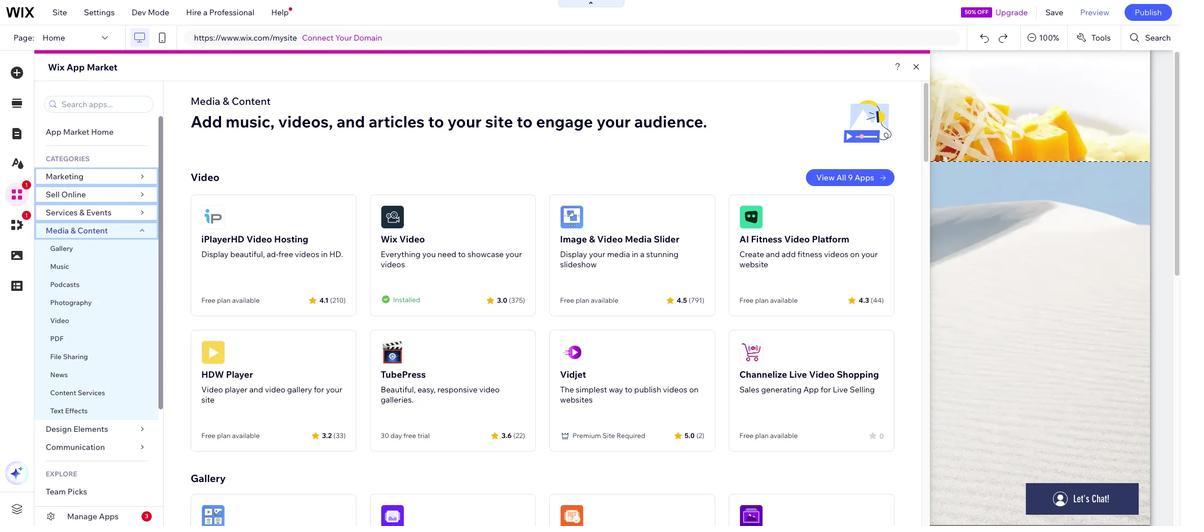 Task type: describe. For each thing, give the bounding box(es) containing it.
1 horizontal spatial gallery
[[191, 472, 226, 485]]

sell
[[46, 190, 60, 200]]

save
[[1045, 7, 1063, 17]]

& for services & events
[[79, 208, 85, 218]]

video inside the hdw player video player and video gallery for your site
[[265, 385, 285, 395]]

50%
[[965, 8, 976, 16]]

wix video logo image
[[381, 205, 404, 229]]

upgrade
[[996, 7, 1028, 17]]

and inside the hdw player video player and video gallery for your site
[[249, 385, 263, 395]]

apps inside view all 9 apps link
[[855, 173, 874, 183]]

5.0 (2)
[[685, 431, 705, 440]]

hire
[[186, 7, 201, 17]]

file sharing
[[50, 353, 88, 361]]

video inside image & video media slider display your media in a stunning slideshow
[[597, 234, 623, 245]]

wix for wix app market
[[48, 61, 64, 73]]

image & video media slider display your media in a stunning slideshow
[[560, 234, 679, 270]]

vidjet
[[560, 369, 586, 380]]

display inside image & video media slider display your media in a stunning slideshow
[[560, 249, 587, 259]]

photography
[[50, 298, 92, 307]]

1 vertical spatial free
[[404, 432, 416, 440]]

you
[[422, 249, 436, 259]]

music,
[[226, 112, 275, 131]]

content for media & content add music, videos, and articles to your site to engage your audience.
[[232, 95, 271, 108]]

need
[[438, 249, 456, 259]]

save button
[[1037, 0, 1072, 25]]

app inside channelize live video shopping sales generating app for live selling
[[803, 385, 819, 395]]

your inside ai fitness video platform create and add fitness videos on your website
[[861, 249, 878, 259]]

connect
[[302, 33, 334, 43]]

media for media & content add music, videos, and articles to your site to engage your audience.
[[191, 95, 220, 108]]

content for media & content
[[78, 226, 108, 236]]

installed
[[393, 295, 420, 304]]

publish
[[1135, 7, 1162, 17]]

hosting
[[274, 234, 308, 245]]

domain
[[354, 33, 382, 43]]

team picks
[[46, 487, 87, 497]]

media & content link
[[34, 222, 159, 240]]

tubepress
[[381, 369, 426, 380]]

elements
[[73, 424, 108, 434]]

publish
[[634, 385, 661, 395]]

1 vertical spatial market
[[63, 127, 89, 137]]

(44)
[[871, 296, 884, 304]]

1 horizontal spatial home
[[91, 127, 114, 137]]

communication
[[46, 442, 107, 452]]

free plan available down generating
[[740, 432, 798, 440]]

team
[[46, 487, 66, 497]]

services & events link
[[34, 204, 159, 222]]

site inside the hdw player video player and video gallery for your site
[[201, 395, 215, 405]]

wix app market
[[48, 61, 117, 73]]

0 vertical spatial services
[[46, 208, 78, 218]]

channelize
[[740, 369, 787, 380]]

required
[[617, 432, 645, 440]]

view all 9 apps
[[816, 173, 874, 183]]

manage apps
[[67, 512, 119, 522]]

simplest
[[576, 385, 607, 395]]

tools button
[[1068, 25, 1121, 50]]

4.3 (44)
[[859, 296, 884, 304]]

content services
[[50, 389, 105, 397]]

your
[[335, 33, 352, 43]]

free inside the iplayerhd video hosting display beautiful, ad-free videos in hd.
[[278, 249, 293, 259]]

shopping
[[837, 369, 879, 380]]

free plan available for and
[[201, 432, 260, 440]]

manage
[[67, 512, 97, 522]]

online
[[61, 190, 86, 200]]

available for display
[[232, 296, 260, 305]]

everything
[[381, 249, 421, 259]]

0 vertical spatial a
[[203, 7, 208, 17]]

wix shared gallery logo image
[[560, 505, 584, 526]]

pdf link
[[34, 330, 159, 348]]

site inside media & content add music, videos, and articles to your site to engage your audience.
[[485, 112, 513, 131]]

apps for manage apps
[[99, 512, 119, 522]]

pdf
[[50, 335, 64, 343]]

video up iplayerhd video hosting logo
[[191, 171, 220, 184]]

ai fitness video platform logo image
[[740, 205, 763, 229]]

fitness
[[751, 234, 782, 245]]

free plan available for slider
[[560, 296, 618, 305]]

2 1 button from the top
[[5, 211, 31, 237]]

player
[[226, 369, 253, 380]]

free for hdw
[[201, 432, 215, 440]]

100% button
[[1021, 25, 1067, 50]]

impressive slideshow gallery logo image
[[740, 505, 763, 526]]

30 day free trial
[[381, 432, 430, 440]]

photography link
[[34, 294, 159, 312]]

text
[[50, 407, 64, 415]]

podcasts
[[50, 280, 80, 289]]

media
[[607, 249, 630, 259]]

player
[[225, 385, 247, 395]]

0
[[880, 432, 884, 440]]

media & content
[[46, 226, 108, 236]]

plan for ai
[[755, 296, 769, 305]]

professional
[[209, 7, 254, 17]]

2 1 from the top
[[25, 212, 28, 219]]

for for live
[[821, 385, 831, 395]]

file
[[50, 353, 62, 361]]

9
[[848, 173, 853, 183]]

0 horizontal spatial live
[[789, 369, 807, 380]]

tools
[[1091, 33, 1111, 43]]

plan for image
[[576, 296, 589, 305]]

& for media & content
[[71, 226, 76, 236]]

media for media & content
[[46, 226, 69, 236]]

effects
[[65, 407, 88, 415]]

on inside vidjet the simplest way to publish videos on websites
[[689, 385, 699, 395]]

events
[[86, 208, 112, 218]]

& for media & content add music, videos, and articles to your site to engage your audience.
[[223, 95, 229, 108]]

sharing
[[63, 353, 88, 361]]

preview
[[1080, 7, 1110, 17]]

preview button
[[1072, 0, 1118, 25]]

beautiful,
[[381, 385, 416, 395]]

search
[[1145, 33, 1171, 43]]

search button
[[1122, 25, 1181, 50]]

iplayerhd video hosting logo image
[[201, 205, 225, 229]]

to right articles
[[428, 112, 444, 131]]

your inside image & video media slider display your media in a stunning slideshow
[[589, 249, 605, 259]]

3
[[145, 513, 148, 520]]

gallery
[[287, 385, 312, 395]]

all
[[837, 173, 846, 183]]

2 vertical spatial content
[[50, 389, 76, 397]]

photo & video gallery logo image
[[201, 505, 225, 526]]

videos inside wix video everything you need to showcase your videos
[[381, 259, 405, 270]]

4.5 (791)
[[677, 296, 705, 304]]

video link
[[34, 312, 159, 330]]

selling
[[850, 385, 875, 395]]

categories
[[46, 155, 90, 163]]

video inside ai fitness video platform create and add fitness videos on your website
[[784, 234, 810, 245]]

vidjet the simplest way to publish videos on websites
[[560, 369, 699, 405]]

0 vertical spatial market
[[87, 61, 117, 73]]

available down generating
[[770, 432, 798, 440]]

video inside wix video everything you need to showcase your videos
[[399, 234, 425, 245]]



Task type: locate. For each thing, give the bounding box(es) containing it.
slider
[[654, 234, 679, 245]]

1 vertical spatial 1 button
[[5, 211, 31, 237]]

app right generating
[[803, 385, 819, 395]]

market up the categories
[[63, 127, 89, 137]]

free plan available down player
[[201, 432, 260, 440]]

services down the news link
[[78, 389, 105, 397]]

free plan available down beautiful,
[[201, 296, 260, 305]]

free plan available down website
[[740, 296, 798, 305]]

0 horizontal spatial and
[[249, 385, 263, 395]]

media inside media & content add music, videos, and articles to your site to engage your audience.
[[191, 95, 220, 108]]

0 horizontal spatial display
[[201, 249, 228, 259]]

hdw player logo image
[[201, 341, 225, 364]]

plan down website
[[755, 296, 769, 305]]

articles
[[369, 112, 425, 131]]

0 horizontal spatial site
[[201, 395, 215, 405]]

display down image
[[560, 249, 587, 259]]

music link
[[34, 258, 159, 276]]

1 horizontal spatial apps
[[99, 512, 119, 522]]

2 vertical spatial app
[[803, 385, 819, 395]]

music
[[50, 262, 69, 271]]

iplayerhd video hosting display beautiful, ad-free videos in hd.
[[201, 234, 343, 259]]

1 vertical spatial site
[[201, 395, 215, 405]]

0 horizontal spatial app
[[46, 127, 61, 137]]

0 horizontal spatial free
[[278, 249, 293, 259]]

0 horizontal spatial gallery
[[50, 244, 73, 253]]

0 horizontal spatial site
[[52, 7, 67, 17]]

1 horizontal spatial and
[[337, 112, 365, 131]]

1 video from the left
[[265, 385, 285, 395]]

for inside the hdw player video player and video gallery for your site
[[314, 385, 324, 395]]

apps for newest apps
[[76, 505, 95, 515]]

1 left services & events
[[25, 212, 28, 219]]

& down services & events
[[71, 226, 76, 236]]

to
[[428, 112, 444, 131], [517, 112, 533, 131], [458, 249, 466, 259], [625, 385, 633, 395]]

4.3
[[859, 296, 869, 304]]

add
[[782, 249, 796, 259]]

fitness
[[798, 249, 822, 259]]

1 vertical spatial app
[[46, 127, 61, 137]]

content inside media & content add music, videos, and articles to your site to engage your audience.
[[232, 95, 271, 108]]

0 vertical spatial 1 button
[[5, 181, 31, 206]]

1 horizontal spatial media
[[191, 95, 220, 108]]

(210)
[[330, 296, 346, 304]]

sales
[[740, 385, 759, 395]]

in for video
[[632, 249, 638, 259]]

free plan available for create
[[740, 296, 798, 305]]

plan down slideshow
[[576, 296, 589, 305]]

3.2
[[322, 431, 332, 440]]

and left add
[[766, 249, 780, 259]]

iplayerhd
[[201, 234, 244, 245]]

wix video everything you need to showcase your videos
[[381, 234, 522, 270]]

0 horizontal spatial content
[[50, 389, 76, 397]]

for
[[314, 385, 324, 395], [821, 385, 831, 395]]

3.6 (22)
[[502, 431, 525, 440]]

1 horizontal spatial a
[[640, 249, 645, 259]]

1 vertical spatial site
[[603, 432, 615, 440]]

0 vertical spatial free
[[278, 249, 293, 259]]

2 horizontal spatial and
[[766, 249, 780, 259]]

0 vertical spatial and
[[337, 112, 365, 131]]

1 horizontal spatial app
[[67, 61, 85, 73]]

display down iplayerhd
[[201, 249, 228, 259]]

to inside vidjet the simplest way to publish videos on websites
[[625, 385, 633, 395]]

videos inside ai fitness video platform create and add fitness videos on your website
[[824, 249, 848, 259]]

1 display from the left
[[201, 249, 228, 259]]

video up media
[[597, 234, 623, 245]]

videos right publish
[[663, 385, 687, 395]]

on right fitness
[[850, 249, 860, 259]]

apps inside newest apps link
[[76, 505, 95, 515]]

publish button
[[1125, 4, 1172, 21]]

0 vertical spatial home
[[43, 33, 65, 43]]

1 horizontal spatial live
[[833, 385, 848, 395]]

1 horizontal spatial for
[[821, 385, 831, 395]]

wix inside wix video everything you need to showcase your videos
[[381, 234, 397, 245]]

display inside the iplayerhd video hosting display beautiful, ad-free videos in hd.
[[201, 249, 228, 259]]

1 horizontal spatial display
[[560, 249, 587, 259]]

0 horizontal spatial on
[[689, 385, 699, 395]]

3.6
[[502, 431, 512, 440]]

1 vertical spatial on
[[689, 385, 699, 395]]

free plan available down slideshow
[[560, 296, 618, 305]]

text effects
[[50, 407, 88, 415]]

free plan available for beautiful,
[[201, 296, 260, 305]]

hdw player video player and video gallery for your site
[[201, 369, 342, 405]]

site right premium
[[603, 432, 615, 440]]

video inside the hdw player video player and video gallery for your site
[[201, 385, 223, 395]]

plan for hdw
[[217, 432, 231, 440]]

stunning
[[646, 249, 679, 259]]

wix pro gallery logo image
[[381, 505, 404, 526]]

apps right 9
[[855, 173, 874, 183]]

video right responsive
[[479, 385, 500, 395]]

wix for wix video everything you need to showcase your videos
[[381, 234, 397, 245]]

design elements link
[[34, 420, 159, 438]]

in
[[321, 249, 328, 259], [632, 249, 638, 259]]

way
[[609, 385, 623, 395]]

0 vertical spatial site
[[52, 7, 67, 17]]

podcasts link
[[34, 276, 159, 294]]

available down slideshow
[[591, 296, 618, 305]]

1 vertical spatial home
[[91, 127, 114, 137]]

sell online link
[[34, 186, 159, 204]]

free for iplayerhd
[[201, 296, 215, 305]]

30
[[381, 432, 389, 440]]

newest apps link
[[34, 501, 159, 519]]

view all 9 apps link
[[806, 169, 895, 186]]

vidjet logo image
[[560, 341, 584, 364]]

media up media
[[625, 234, 652, 245]]

for right gallery
[[314, 385, 324, 395]]

media inside image & video media slider display your media in a stunning slideshow
[[625, 234, 652, 245]]

gallery up photo & video gallery logo
[[191, 472, 226, 485]]

2 for from the left
[[821, 385, 831, 395]]

video left gallery
[[265, 385, 285, 395]]

on inside ai fitness video platform create and add fitness videos on your website
[[850, 249, 860, 259]]

content up music,
[[232, 95, 271, 108]]

0 vertical spatial 1
[[25, 182, 28, 188]]

in inside the iplayerhd video hosting display beautiful, ad-free videos in hd.
[[321, 249, 328, 259]]

for left selling
[[821, 385, 831, 395]]

in inside image & video media slider display your media in a stunning slideshow
[[632, 249, 638, 259]]

& inside media & content add music, videos, and articles to your site to engage your audience.
[[223, 95, 229, 108]]

site
[[485, 112, 513, 131], [201, 395, 215, 405]]

a inside image & video media slider display your media in a stunning slideshow
[[640, 249, 645, 259]]

channelize live video shopping logo image
[[740, 341, 763, 364]]

free for image
[[560, 296, 574, 305]]

home down search apps... field on the top
[[91, 127, 114, 137]]

0 vertical spatial live
[[789, 369, 807, 380]]

& for image & video media slider display your media in a stunning slideshow
[[589, 234, 595, 245]]

live left selling
[[833, 385, 848, 395]]

apps
[[855, 173, 874, 183], [76, 505, 95, 515], [99, 512, 119, 522]]

video up beautiful,
[[246, 234, 272, 245]]

help
[[271, 7, 289, 17]]

and inside ai fitness video platform create and add fitness videos on your website
[[766, 249, 780, 259]]

1 in from the left
[[321, 249, 328, 259]]

and right player
[[249, 385, 263, 395]]

media up add
[[191, 95, 220, 108]]

app
[[67, 61, 85, 73], [46, 127, 61, 137], [803, 385, 819, 395]]

& up music,
[[223, 95, 229, 108]]

video inside the iplayerhd video hosting display beautiful, ad-free videos in hd.
[[246, 234, 272, 245]]

& left events
[[79, 208, 85, 218]]

available down add
[[770, 296, 798, 305]]

tubepress logo image
[[381, 341, 404, 364]]

videos down 'hosting'
[[295, 249, 319, 259]]

0 vertical spatial app
[[67, 61, 85, 73]]

0 horizontal spatial home
[[43, 33, 65, 43]]

app market home
[[46, 127, 114, 137]]

plan down player
[[217, 432, 231, 440]]

app up search apps... field on the top
[[67, 61, 85, 73]]

dev
[[132, 7, 146, 17]]

picks
[[68, 487, 87, 497]]

0 horizontal spatial a
[[203, 7, 208, 17]]

apps down the picks
[[76, 505, 95, 515]]

4.1
[[319, 296, 328, 304]]

your inside the hdw player video player and video gallery for your site
[[326, 385, 342, 395]]

free down 'hosting'
[[278, 249, 293, 259]]

home up wix app market
[[43, 33, 65, 43]]

channelize live video shopping sales generating app for live selling
[[740, 369, 879, 395]]

platform
[[812, 234, 849, 245]]

0 horizontal spatial video
[[265, 385, 285, 395]]

1 vertical spatial services
[[78, 389, 105, 397]]

0 horizontal spatial apps
[[76, 505, 95, 515]]

available for platform
[[770, 296, 798, 305]]

team picks link
[[34, 483, 159, 501]]

2 horizontal spatial media
[[625, 234, 652, 245]]

content up gallery link
[[78, 226, 108, 236]]

0 vertical spatial on
[[850, 249, 860, 259]]

1 vertical spatial live
[[833, 385, 848, 395]]

video
[[265, 385, 285, 395], [479, 385, 500, 395]]

available
[[232, 296, 260, 305], [591, 296, 618, 305], [770, 296, 798, 305], [232, 432, 260, 440], [770, 432, 798, 440]]

marketing
[[46, 171, 84, 182]]

video up everything
[[399, 234, 425, 245]]

design elements
[[46, 424, 108, 434]]

showcase
[[467, 249, 504, 259]]

3.0
[[497, 296, 507, 304]]

services down sell online
[[46, 208, 78, 218]]

in left hd.
[[321, 249, 328, 259]]

Search apps... field
[[58, 96, 149, 112]]

2 horizontal spatial apps
[[855, 173, 874, 183]]

video left shopping at the right bottom of page
[[809, 369, 835, 380]]

videos inside the iplayerhd video hosting display beautiful, ad-free videos in hd.
[[295, 249, 319, 259]]

mode
[[148, 7, 169, 17]]

free right day
[[404, 432, 416, 440]]

1 horizontal spatial site
[[603, 432, 615, 440]]

image
[[560, 234, 587, 245]]

1 horizontal spatial site
[[485, 112, 513, 131]]

in right media
[[632, 249, 638, 259]]

plan down beautiful,
[[217, 296, 231, 305]]

1 horizontal spatial wix
[[381, 234, 397, 245]]

easy,
[[418, 385, 436, 395]]

1
[[25, 182, 28, 188], [25, 212, 28, 219]]

gallery
[[50, 244, 73, 253], [191, 472, 226, 485]]

newest apps
[[46, 505, 95, 515]]

market up search apps... field on the top
[[87, 61, 117, 73]]

0 horizontal spatial for
[[314, 385, 324, 395]]

video inside channelize live video shopping sales generating app for live selling
[[809, 369, 835, 380]]

websites
[[560, 395, 593, 405]]

1 vertical spatial a
[[640, 249, 645, 259]]

1 left 'marketing'
[[25, 182, 28, 188]]

in for hosting
[[321, 249, 328, 259]]

on up 5.0 (2)
[[689, 385, 699, 395]]

4.5
[[677, 296, 687, 304]]

plan
[[217, 296, 231, 305], [576, 296, 589, 305], [755, 296, 769, 305], [217, 432, 231, 440], [755, 432, 769, 440]]

video up add
[[784, 234, 810, 245]]

gallery up music
[[50, 244, 73, 253]]

video up pdf
[[50, 316, 69, 325]]

website
[[740, 259, 768, 270]]

1 vertical spatial and
[[766, 249, 780, 259]]

premium site required
[[573, 432, 645, 440]]

hire a professional
[[186, 7, 254, 17]]

1 1 from the top
[[25, 182, 28, 188]]

add
[[191, 112, 222, 131]]

to right way
[[625, 385, 633, 395]]

& inside image & video media slider display your media in a stunning slideshow
[[589, 234, 595, 245]]

available down beautiful,
[[232, 296, 260, 305]]

sell online
[[46, 190, 86, 200]]

to left engage
[[517, 112, 533, 131]]

and
[[337, 112, 365, 131], [766, 249, 780, 259], [249, 385, 263, 395]]

gallery link
[[34, 240, 159, 258]]

video inside tubepress beautiful, easy, responsive video galleries.
[[479, 385, 500, 395]]

4.1 (210)
[[319, 296, 346, 304]]

0 vertical spatial site
[[485, 112, 513, 131]]

&
[[223, 95, 229, 108], [79, 208, 85, 218], [71, 226, 76, 236], [589, 234, 595, 245]]

image & video media slider logo image
[[560, 205, 584, 229]]

off
[[977, 8, 989, 16]]

media inside media & content link
[[46, 226, 69, 236]]

responsive
[[437, 385, 478, 395]]

live up generating
[[789, 369, 807, 380]]

2 display from the left
[[560, 249, 587, 259]]

available down player
[[232, 432, 260, 440]]

1 horizontal spatial on
[[850, 249, 860, 259]]

videos up installed
[[381, 259, 405, 270]]

videos down platform
[[824, 249, 848, 259]]

100%
[[1039, 33, 1059, 43]]

0 vertical spatial content
[[232, 95, 271, 108]]

and inside media & content add music, videos, and articles to your site to engage your audience.
[[337, 112, 365, 131]]

premium
[[573, 432, 601, 440]]

video down hdw at the bottom left of page
[[201, 385, 223, 395]]

free for ai
[[740, 296, 754, 305]]

1 horizontal spatial video
[[479, 385, 500, 395]]

1 vertical spatial wix
[[381, 234, 397, 245]]

videos inside vidjet the simplest way to publish videos on websites
[[663, 385, 687, 395]]

to inside wix video everything you need to showcase your videos
[[458, 249, 466, 259]]

0 vertical spatial wix
[[48, 61, 64, 73]]

for for player
[[314, 385, 324, 395]]

2 horizontal spatial app
[[803, 385, 819, 395]]

a right hire at the top left of page
[[203, 7, 208, 17]]

settings
[[84, 7, 115, 17]]

1 horizontal spatial free
[[404, 432, 416, 440]]

your inside wix video everything you need to showcase your videos
[[506, 249, 522, 259]]

for inside channelize live video shopping sales generating app for live selling
[[821, 385, 831, 395]]

1 horizontal spatial in
[[632, 249, 638, 259]]

tubepress beautiful, easy, responsive video galleries.
[[381, 369, 500, 405]]

site left settings
[[52, 7, 67, 17]]

explore
[[46, 470, 77, 478]]

site
[[52, 7, 67, 17], [603, 432, 615, 440]]

1 vertical spatial 1
[[25, 212, 28, 219]]

plan down sales
[[755, 432, 769, 440]]

0 horizontal spatial media
[[46, 226, 69, 236]]

to right need
[[458, 249, 466, 259]]

& right image
[[589, 234, 595, 245]]

plan for iplayerhd
[[217, 296, 231, 305]]

app up the categories
[[46, 127, 61, 137]]

apps right manage
[[99, 512, 119, 522]]

2 vertical spatial and
[[249, 385, 263, 395]]

0 horizontal spatial wix
[[48, 61, 64, 73]]

1 horizontal spatial content
[[78, 226, 108, 236]]

2 horizontal spatial content
[[232, 95, 271, 108]]

1 1 button from the top
[[5, 181, 31, 206]]

a left stunning
[[640, 249, 645, 259]]

available for media
[[591, 296, 618, 305]]

0 horizontal spatial in
[[321, 249, 328, 259]]

and right videos,
[[337, 112, 365, 131]]

2 in from the left
[[632, 249, 638, 259]]

available for player
[[232, 432, 260, 440]]

1 vertical spatial content
[[78, 226, 108, 236]]

0 vertical spatial gallery
[[50, 244, 73, 253]]

dev mode
[[132, 7, 169, 17]]

1 vertical spatial gallery
[[191, 472, 226, 485]]

news link
[[34, 366, 159, 384]]

media down services & events
[[46, 226, 69, 236]]

2 video from the left
[[479, 385, 500, 395]]

1 for from the left
[[314, 385, 324, 395]]

content down news
[[50, 389, 76, 397]]



Task type: vqa. For each thing, say whether or not it's contained in the screenshot.
Create
yes



